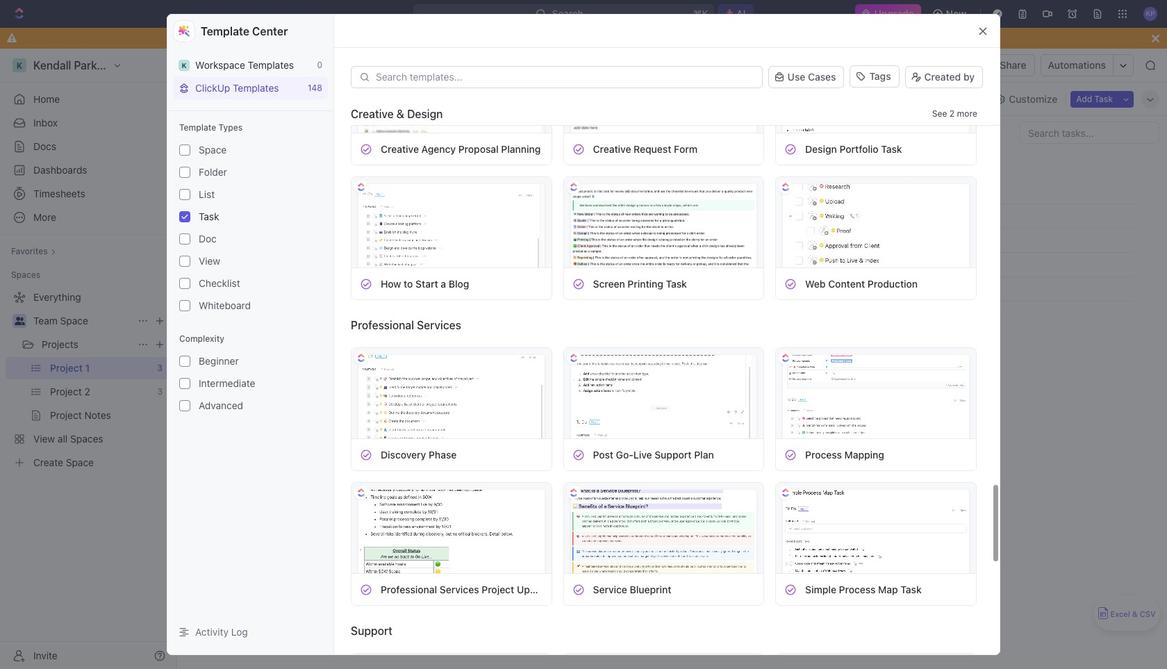 Task type: describe. For each thing, give the bounding box(es) containing it.
task template image for web content production
[[785, 278, 797, 290]]

task template image for professional services project update
[[360, 584, 373, 596]]

task template element for how to start a blog
[[360, 278, 373, 290]]

how
[[381, 278, 401, 290]]

created
[[925, 71, 962, 83]]

project inside "link"
[[353, 59, 386, 71]]

task inside button
[[1095, 93, 1114, 104]]

creative for creative & design
[[351, 108, 394, 120]]

start
[[416, 278, 438, 290]]

team space inside tree
[[33, 315, 88, 327]]

0
[[317, 60, 323, 70]]

portfolio
[[840, 143, 879, 155]]

activity log
[[195, 626, 248, 638]]

professional for professional services project update
[[381, 584, 437, 595]]

hide button
[[724, 124, 754, 141]]

activity
[[195, 626, 229, 638]]

Task checkbox
[[179, 211, 190, 222]]

Search templates... text field
[[376, 72, 755, 83]]

Intermediate checkbox
[[179, 378, 190, 389]]

board
[[206, 93, 234, 105]]

new
[[947, 8, 967, 19]]

0 horizontal spatial support
[[351, 625, 393, 637]]

task template image for creative request form
[[572, 143, 585, 155]]

to do
[[229, 165, 255, 175]]

share button
[[992, 54, 1035, 76]]

task template element for screen printing task
[[572, 278, 585, 290]]

services for professional services
[[417, 319, 461, 332]]

timesheets
[[33, 188, 85, 199]]

task template element for professional services project update
[[360, 584, 373, 596]]

tags
[[870, 70, 892, 82]]

List checkbox
[[179, 189, 190, 200]]

request
[[634, 143, 672, 155]]

workspace
[[195, 59, 245, 71]]

sidebar navigation
[[0, 49, 177, 669]]

checklist
[[199, 277, 240, 289]]

add
[[1077, 93, 1093, 104]]

dashboards link
[[6, 159, 171, 181]]

created by button
[[905, 66, 984, 88]]

do
[[243, 165, 255, 175]]

clickup templates
[[195, 82, 279, 94]]

1 vertical spatial to
[[404, 278, 413, 290]]

upgrade link
[[855, 4, 921, 24]]

discovery
[[381, 449, 426, 461]]

task template image for design portfolio task
[[785, 143, 797, 155]]

customize
[[1009, 93, 1058, 105]]

design portfolio task
[[806, 143, 903, 155]]

plan
[[695, 449, 714, 461]]

cases
[[808, 71, 837, 83]]

task template element for web content production
[[785, 278, 797, 290]]

dashboards
[[33, 164, 87, 176]]

0 vertical spatial design
[[407, 108, 443, 120]]

process mapping
[[806, 449, 885, 461]]

search...
[[553, 8, 592, 19]]

Checklist checkbox
[[179, 278, 190, 289]]

1 horizontal spatial team
[[203, 59, 227, 71]]

0 vertical spatial process
[[806, 449, 842, 461]]

task template image for creative agency proposal planning
[[360, 143, 373, 155]]

intermediate
[[199, 377, 255, 389]]

home
[[33, 93, 60, 105]]

task template image for process mapping
[[785, 449, 797, 461]]

docs
[[33, 140, 56, 152]]

see
[[933, 108, 948, 119]]

kendall parks's workspace, , element
[[179, 59, 190, 71]]

1 horizontal spatial team space link
[[186, 57, 261, 74]]

proposal
[[459, 143, 499, 155]]

⌘k
[[694, 8, 709, 19]]

task template element for service blueprint
[[572, 584, 585, 596]]

a
[[441, 278, 446, 290]]

screen
[[593, 278, 625, 290]]

phase
[[429, 449, 457, 461]]

team space link inside tree
[[33, 310, 132, 332]]

task template image for post go-live support plan
[[572, 449, 585, 461]]

creative & design
[[351, 108, 443, 120]]

task template element for creative agency proposal planning
[[360, 143, 373, 155]]

board link
[[204, 89, 234, 109]]

assignees button
[[570, 124, 635, 141]]

inbox link
[[6, 112, 171, 134]]

activity log button
[[173, 621, 328, 644]]

0 vertical spatial projects link
[[270, 57, 327, 74]]

inbox
[[33, 117, 58, 129]]

favorites
[[11, 246, 48, 256]]

upgrade
[[875, 8, 915, 19]]

go-
[[616, 449, 634, 461]]

use cases button
[[769, 65, 845, 90]]

1 horizontal spatial support
[[655, 449, 692, 461]]

148
[[308, 83, 323, 93]]

0 horizontal spatial to
[[229, 165, 240, 175]]

k
[[182, 61, 187, 69]]

assignees
[[588, 127, 629, 138]]

screen printing task
[[593, 278, 687, 290]]

professional services project update
[[381, 584, 551, 595]]

simple process map task
[[806, 584, 922, 595]]

docs link
[[6, 136, 171, 158]]

template for template center
[[201, 25, 250, 38]]

1 vertical spatial projects link
[[42, 334, 132, 356]]

more
[[958, 108, 978, 119]]

created by button
[[905, 66, 984, 88]]

Space checkbox
[[179, 145, 190, 156]]

agency
[[422, 143, 456, 155]]

spaces
[[11, 270, 41, 280]]

use cases button
[[769, 66, 845, 88]]

user group image inside team space link
[[190, 62, 199, 69]]

task right portfolio
[[882, 143, 903, 155]]

task template image for discovery phase
[[360, 449, 373, 461]]

beginner
[[199, 355, 239, 367]]

tags button
[[850, 65, 900, 89]]

calendar link
[[299, 89, 343, 109]]

task template element for discovery phase
[[360, 449, 373, 461]]

project 1
[[353, 59, 393, 71]]



Task type: vqa. For each thing, say whether or not it's contained in the screenshot.
Search For Task (Or Subtask) Name, Id, Or Url text box
no



Task type: locate. For each thing, give the bounding box(es) containing it.
excel & csv
[[1111, 610, 1156, 619]]

task template image
[[785, 143, 797, 155], [572, 449, 585, 461], [785, 449, 797, 461], [360, 584, 373, 596]]

printing
[[628, 278, 664, 290]]

0 vertical spatial template
[[201, 25, 250, 38]]

0 horizontal spatial team space
[[33, 315, 88, 327]]

1 horizontal spatial design
[[806, 143, 837, 155]]

0 vertical spatial team space
[[203, 59, 258, 71]]

workspace templates
[[195, 59, 294, 71]]

task template image left web
[[785, 278, 797, 290]]

task template image left how
[[360, 278, 373, 290]]

task template image for how to start a blog
[[360, 278, 373, 290]]

hide
[[730, 127, 748, 138]]

creative down project 1
[[351, 108, 394, 120]]

save button
[[873, 281, 914, 298]]

project left update
[[482, 584, 515, 595]]

Doc checkbox
[[179, 234, 190, 245]]

team space link
[[186, 57, 261, 74], [33, 310, 132, 332]]

creative for creative agency proposal planning
[[381, 143, 419, 155]]

design left portfolio
[[806, 143, 837, 155]]

1 vertical spatial team space
[[33, 315, 88, 327]]

list inside list 'link'
[[259, 93, 276, 105]]

0 horizontal spatial /
[[264, 59, 267, 71]]

production
[[868, 278, 918, 290]]

professional for professional services
[[351, 319, 414, 332]]

team space down the spaces on the left
[[33, 315, 88, 327]]

task right printing
[[666, 278, 687, 290]]

by
[[964, 71, 975, 83]]

0 horizontal spatial design
[[407, 108, 443, 120]]

task template image left service
[[572, 584, 585, 596]]

0 vertical spatial project
[[353, 59, 386, 71]]

clickup
[[195, 82, 230, 94]]

1 horizontal spatial &
[[1133, 610, 1138, 619]]

cancel
[[837, 284, 865, 294]]

user group image
[[190, 62, 199, 69], [14, 317, 25, 325]]

1 vertical spatial user group image
[[14, 317, 25, 325]]

project 1 link
[[336, 57, 396, 74]]

Advanced checkbox
[[179, 400, 190, 412]]

csv
[[1141, 610, 1156, 619]]

creative for creative request form
[[593, 143, 632, 155]]

0 horizontal spatial projects
[[42, 339, 78, 350]]

services
[[417, 319, 461, 332], [440, 584, 479, 595]]

see 2 more button
[[927, 106, 984, 122]]

project
[[353, 59, 386, 71], [482, 584, 515, 595]]

1 horizontal spatial /
[[330, 59, 333, 71]]

1 horizontal spatial list
[[259, 93, 276, 105]]

content
[[829, 278, 866, 290]]

list down the workspace templates
[[259, 93, 276, 105]]

task right 'add'
[[1095, 93, 1114, 104]]

update
[[517, 584, 551, 595]]

1 horizontal spatial space
[[199, 144, 227, 156]]

1 vertical spatial projects
[[42, 339, 78, 350]]

task template image down creative & design
[[360, 143, 373, 155]]

0 vertical spatial user group image
[[190, 62, 199, 69]]

simple
[[806, 584, 837, 595]]

tags button
[[850, 65, 900, 88]]

task template element for post go-live support plan
[[572, 449, 585, 461]]

user group image down the spaces on the left
[[14, 317, 25, 325]]

0 horizontal spatial &
[[397, 108, 405, 120]]

templates
[[248, 59, 294, 71], [233, 82, 279, 94]]

projects inside tree
[[42, 339, 78, 350]]

0 horizontal spatial space
[[60, 315, 88, 327]]

team
[[203, 59, 227, 71], [33, 315, 58, 327]]

/ right 0 on the top left
[[330, 59, 333, 71]]

service blueprint
[[593, 584, 672, 595]]

post go-live support plan
[[593, 449, 714, 461]]

2 vertical spatial space
[[60, 315, 88, 327]]

team space up clickup templates
[[203, 59, 258, 71]]

professional
[[351, 319, 414, 332], [381, 584, 437, 595]]

excel
[[1111, 610, 1131, 619]]

0 horizontal spatial projects link
[[42, 334, 132, 356]]

task template image left simple
[[785, 584, 797, 596]]

blog
[[449, 278, 470, 290]]

1 vertical spatial team space link
[[33, 310, 132, 332]]

save
[[879, 284, 898, 294]]

timesheets link
[[6, 183, 171, 205]]

2
[[950, 108, 955, 119]]

automations button
[[1042, 55, 1114, 76]]

home link
[[6, 88, 171, 111]]

0 horizontal spatial project
[[353, 59, 386, 71]]

templates down center
[[248, 59, 294, 71]]

0 vertical spatial professional
[[351, 319, 414, 332]]

process
[[806, 449, 842, 461], [839, 584, 876, 595]]

0 vertical spatial services
[[417, 319, 461, 332]]

1 vertical spatial services
[[440, 584, 479, 595]]

use
[[788, 71, 806, 83]]

share
[[1001, 59, 1027, 71]]

services for professional services project update
[[440, 584, 479, 595]]

planning
[[501, 143, 541, 155]]

0 horizontal spatial team
[[33, 315, 58, 327]]

template up workspace
[[201, 25, 250, 38]]

list link
[[257, 89, 276, 109]]

list right 'list' checkbox
[[199, 188, 215, 200]]

1 horizontal spatial projects
[[287, 59, 324, 71]]

Whiteboard checkbox
[[179, 300, 190, 311]]

web content production
[[806, 278, 918, 290]]

task template element for process mapping
[[785, 449, 797, 461]]

process left the mapping
[[806, 449, 842, 461]]

tree
[[6, 286, 171, 474]]

task template image left screen
[[572, 278, 585, 290]]

task template image left discovery
[[360, 449, 373, 461]]

0 vertical spatial team space link
[[186, 57, 261, 74]]

0 horizontal spatial team space link
[[33, 310, 132, 332]]

team down the spaces on the left
[[33, 315, 58, 327]]

templates for clickup templates
[[233, 82, 279, 94]]

space inside tree
[[60, 315, 88, 327]]

task template image for service blueprint
[[572, 584, 585, 596]]

0 vertical spatial support
[[655, 449, 692, 461]]

creative down assignees
[[593, 143, 632, 155]]

1 horizontal spatial user group image
[[190, 62, 199, 69]]

template for template types
[[179, 122, 216, 133]]

design up agency
[[407, 108, 443, 120]]

template types
[[179, 122, 243, 133]]

created by
[[925, 71, 975, 83]]

tree inside sidebar navigation
[[6, 286, 171, 474]]

0 vertical spatial &
[[397, 108, 405, 120]]

task template element for creative request form
[[572, 143, 585, 155]]

task template element for simple process map task
[[785, 584, 797, 596]]

1 horizontal spatial projects link
[[270, 57, 327, 74]]

task template image
[[360, 143, 373, 155], [572, 143, 585, 155], [360, 278, 373, 290], [572, 278, 585, 290], [785, 278, 797, 290], [360, 449, 373, 461], [572, 584, 585, 596], [785, 584, 797, 596]]

discovery phase
[[381, 449, 457, 461]]

process left "map"
[[839, 584, 876, 595]]

task template image down assignees button
[[572, 143, 585, 155]]

doc
[[199, 233, 217, 245]]

to
[[229, 165, 240, 175], [404, 278, 413, 290]]

Search tasks... text field
[[1020, 122, 1159, 143]]

2 / from the left
[[330, 59, 333, 71]]

1 / from the left
[[264, 59, 267, 71]]

add task
[[1077, 93, 1114, 104]]

task template element
[[360, 143, 373, 155], [572, 143, 585, 155], [785, 143, 797, 155], [360, 278, 373, 290], [572, 278, 585, 290], [785, 278, 797, 290], [360, 449, 373, 461], [572, 449, 585, 461], [785, 449, 797, 461], [360, 584, 373, 596], [572, 584, 585, 596], [785, 584, 797, 596]]

creative
[[351, 108, 394, 120], [381, 143, 419, 155], [593, 143, 632, 155]]

web
[[806, 278, 826, 290]]

types
[[219, 122, 243, 133]]

invite
[[33, 650, 58, 661]]

View checkbox
[[179, 256, 190, 267]]

whiteboard
[[199, 300, 251, 311]]

2 horizontal spatial space
[[230, 59, 258, 71]]

1 vertical spatial template
[[179, 122, 216, 133]]

1 vertical spatial support
[[351, 625, 393, 637]]

1 vertical spatial &
[[1133, 610, 1138, 619]]

excel & csv link
[[1095, 596, 1161, 631]]

creative agency proposal planning
[[381, 143, 541, 155]]

project left 1
[[353, 59, 386, 71]]

1 vertical spatial process
[[839, 584, 876, 595]]

1 vertical spatial space
[[199, 144, 227, 156]]

1 horizontal spatial to
[[404, 278, 413, 290]]

templates down the workspace templates
[[233, 82, 279, 94]]

template up space checkbox
[[179, 122, 216, 133]]

form
[[674, 143, 698, 155]]

team up clickup
[[203, 59, 227, 71]]

to left the do
[[229, 165, 240, 175]]

user group image inside tree
[[14, 317, 25, 325]]

1 vertical spatial professional
[[381, 584, 437, 595]]

& for csv
[[1133, 610, 1138, 619]]

0 vertical spatial space
[[230, 59, 258, 71]]

log
[[231, 626, 248, 638]]

0 vertical spatial templates
[[248, 59, 294, 71]]

0 horizontal spatial list
[[199, 188, 215, 200]]

1 vertical spatial templates
[[233, 82, 279, 94]]

mapping
[[845, 449, 885, 461]]

& for design
[[397, 108, 405, 120]]

new button
[[927, 3, 975, 25]]

favorites button
[[6, 243, 62, 260]]

Milestone Name text field
[[250, 277, 655, 300]]

0 horizontal spatial user group image
[[14, 317, 25, 325]]

0 vertical spatial team
[[203, 59, 227, 71]]

Folder checkbox
[[179, 167, 190, 178]]

0 vertical spatial list
[[259, 93, 276, 105]]

task template image for simple process map task
[[785, 584, 797, 596]]

creative down creative & design
[[381, 143, 419, 155]]

add task button
[[1071, 91, 1119, 107]]

task template image for screen printing task
[[572, 278, 585, 290]]

cancel button
[[831, 281, 870, 298]]

folder
[[199, 166, 227, 178]]

team inside tree
[[33, 315, 58, 327]]

complexity
[[179, 334, 224, 344]]

&
[[397, 108, 405, 120], [1133, 610, 1138, 619]]

templates for workspace templates
[[248, 59, 294, 71]]

task right "map"
[[901, 584, 922, 595]]

to right how
[[404, 278, 413, 290]]

service
[[593, 584, 628, 595]]

task
[[1095, 93, 1114, 104], [882, 143, 903, 155], [199, 211, 219, 222], [666, 278, 687, 290], [901, 584, 922, 595]]

0 vertical spatial to
[[229, 165, 240, 175]]

list
[[259, 93, 276, 105], [199, 188, 215, 200]]

design
[[407, 108, 443, 120], [806, 143, 837, 155]]

task template element for design portfolio task
[[785, 143, 797, 155]]

/ down center
[[264, 59, 267, 71]]

task up doc
[[199, 211, 219, 222]]

map
[[879, 584, 899, 595]]

1 vertical spatial design
[[806, 143, 837, 155]]

1 vertical spatial list
[[199, 188, 215, 200]]

1 horizontal spatial team space
[[203, 59, 258, 71]]

Beginner checkbox
[[179, 356, 190, 367]]

user group image right k
[[190, 62, 199, 69]]

tree containing team space
[[6, 286, 171, 474]]

live
[[634, 449, 652, 461]]

projects link
[[270, 57, 327, 74], [42, 334, 132, 356]]

1 horizontal spatial project
[[482, 584, 515, 595]]

advanced
[[199, 400, 243, 412]]

0 vertical spatial projects
[[287, 59, 324, 71]]

1 vertical spatial team
[[33, 315, 58, 327]]

1 vertical spatial project
[[482, 584, 515, 595]]

how to start a blog
[[381, 278, 470, 290]]

calendar
[[302, 93, 343, 105]]



